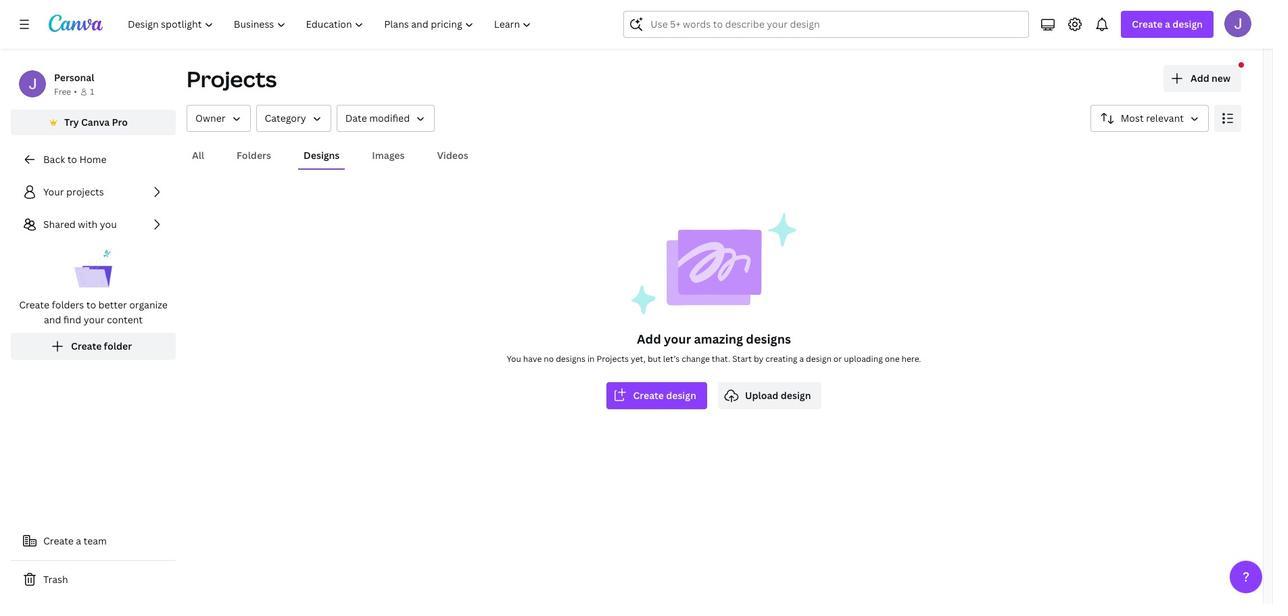 Task type: describe. For each thing, give the bounding box(es) containing it.
your inside create folders to better organize and find your content
[[84, 313, 105, 326]]

all
[[192, 149, 204, 162]]

design inside button
[[666, 389, 697, 402]]

and
[[44, 313, 61, 326]]

projects inside add your amazing designs you have no designs in projects yet, but let's change that. start by creating a design or uploading one here.
[[597, 353, 629, 365]]

your projects link
[[11, 179, 176, 206]]

design inside add your amazing designs you have no designs in projects yet, but let's change that. start by creating a design or uploading one here.
[[806, 353, 832, 365]]

Date modified button
[[337, 105, 435, 132]]

that.
[[712, 353, 731, 365]]

create a design
[[1133, 18, 1203, 30]]

create for create folder
[[71, 340, 102, 352]]

relevant
[[1147, 112, 1184, 124]]

let's
[[663, 353, 680, 365]]

upload
[[745, 389, 779, 402]]

you
[[100, 218, 117, 231]]

back
[[43, 153, 65, 166]]

personal
[[54, 71, 94, 84]]

trash link
[[11, 566, 176, 593]]

here.
[[902, 353, 922, 365]]

upload design
[[745, 389, 811, 402]]

folders button
[[231, 143, 277, 168]]

all button
[[187, 143, 210, 168]]

create for create a team
[[43, 534, 74, 547]]

home
[[79, 153, 107, 166]]

add new button
[[1164, 65, 1242, 92]]

shared with you link
[[11, 211, 176, 238]]

try canva pro button
[[11, 110, 176, 135]]

0 vertical spatial to
[[67, 153, 77, 166]]

create design
[[633, 389, 697, 402]]

no
[[544, 353, 554, 365]]

add for new
[[1191, 72, 1210, 85]]

date modified
[[345, 112, 410, 124]]

folder
[[104, 340, 132, 352]]

modified
[[369, 112, 410, 124]]

new
[[1212, 72, 1231, 85]]

back to home link
[[11, 146, 176, 173]]

organize
[[129, 298, 168, 311]]

•
[[74, 86, 77, 97]]

category
[[265, 112, 306, 124]]

pro
[[112, 116, 128, 129]]

Owner button
[[187, 105, 251, 132]]

change
[[682, 353, 710, 365]]

upload design button
[[718, 382, 822, 409]]

canva
[[81, 116, 110, 129]]

your inside add your amazing designs you have no designs in projects yet, but let's change that. start by creating a design or uploading one here.
[[664, 331, 691, 347]]

team
[[84, 534, 107, 547]]

uploading
[[844, 353, 883, 365]]

design inside dropdown button
[[1173, 18, 1203, 30]]

your
[[43, 185, 64, 198]]

create for create a design
[[1133, 18, 1163, 30]]

design inside button
[[781, 389, 811, 402]]

images
[[372, 149, 405, 162]]

create folder button
[[11, 333, 176, 360]]

create design button
[[606, 382, 707, 409]]

0 vertical spatial designs
[[746, 331, 791, 347]]

yet,
[[631, 353, 646, 365]]

find
[[63, 313, 81, 326]]



Task type: vqa. For each thing, say whether or not it's contained in the screenshot.
If you've provided a country and/or ZIP code during payment, please check that they're correct. Note that ZIP codes should be provided for US addresses only.
no



Task type: locate. For each thing, give the bounding box(es) containing it.
add inside add your amazing designs you have no designs in projects yet, but let's change that. start by creating a design or uploading one here.
[[637, 331, 661, 347]]

list containing your projects
[[11, 179, 176, 360]]

free •
[[54, 86, 77, 97]]

1 vertical spatial projects
[[597, 353, 629, 365]]

folders
[[237, 149, 271, 162]]

list
[[11, 179, 176, 360]]

create inside dropdown button
[[1133, 18, 1163, 30]]

design
[[1173, 18, 1203, 30], [806, 353, 832, 365], [666, 389, 697, 402], [781, 389, 811, 402]]

1
[[90, 86, 94, 97]]

add your amazing designs you have no designs in projects yet, but let's change that. start by creating a design or uploading one here.
[[507, 331, 922, 365]]

add
[[1191, 72, 1210, 85], [637, 331, 661, 347]]

create for create design
[[633, 389, 664, 402]]

a right creating
[[800, 353, 804, 365]]

1 vertical spatial to
[[86, 298, 96, 311]]

your projects
[[43, 185, 104, 198]]

create a team button
[[11, 528, 176, 555]]

0 vertical spatial your
[[84, 313, 105, 326]]

Search search field
[[651, 11, 1003, 37]]

create
[[1133, 18, 1163, 30], [19, 298, 49, 311], [71, 340, 102, 352], [633, 389, 664, 402], [43, 534, 74, 547]]

None search field
[[624, 11, 1030, 38]]

0 horizontal spatial to
[[67, 153, 77, 166]]

add for your
[[637, 331, 661, 347]]

1 horizontal spatial add
[[1191, 72, 1210, 85]]

0 vertical spatial a
[[1165, 18, 1171, 30]]

1 horizontal spatial designs
[[746, 331, 791, 347]]

designs up by
[[746, 331, 791, 347]]

create inside create folders to better organize and find your content
[[19, 298, 49, 311]]

better
[[98, 298, 127, 311]]

1 horizontal spatial to
[[86, 298, 96, 311]]

shared with you
[[43, 218, 117, 231]]

create folder
[[71, 340, 132, 352]]

a up add new dropdown button
[[1165, 18, 1171, 30]]

add new
[[1191, 72, 1231, 85]]

designs
[[304, 149, 340, 162]]

create inside button
[[633, 389, 664, 402]]

top level navigation element
[[119, 11, 543, 38]]

create a design button
[[1122, 11, 1214, 38]]

date
[[345, 112, 367, 124]]

jacob simon image
[[1225, 10, 1252, 37]]

try canva pro
[[64, 116, 128, 129]]

owner
[[195, 112, 226, 124]]

1 horizontal spatial your
[[664, 331, 691, 347]]

start
[[733, 353, 752, 365]]

Category button
[[256, 105, 331, 132]]

0 horizontal spatial designs
[[556, 353, 586, 365]]

a
[[1165, 18, 1171, 30], [800, 353, 804, 365], [76, 534, 81, 547]]

to left better
[[86, 298, 96, 311]]

most relevant
[[1121, 112, 1184, 124]]

creating
[[766, 353, 798, 365]]

designs left in
[[556, 353, 586, 365]]

to inside create folders to better organize and find your content
[[86, 298, 96, 311]]

projects
[[187, 64, 277, 93], [597, 353, 629, 365]]

1 horizontal spatial projects
[[597, 353, 629, 365]]

2 horizontal spatial a
[[1165, 18, 1171, 30]]

by
[[754, 353, 764, 365]]

1 horizontal spatial a
[[800, 353, 804, 365]]

1 vertical spatial add
[[637, 331, 661, 347]]

add inside dropdown button
[[1191, 72, 1210, 85]]

Sort by button
[[1091, 105, 1209, 132]]

0 horizontal spatial projects
[[187, 64, 277, 93]]

designs button
[[298, 143, 345, 168]]

but
[[648, 353, 661, 365]]

design left jacob simon icon
[[1173, 18, 1203, 30]]

design left or
[[806, 353, 832, 365]]

videos button
[[432, 143, 474, 168]]

a inside 'create a design' dropdown button
[[1165, 18, 1171, 30]]

projects
[[66, 185, 104, 198]]

2 vertical spatial a
[[76, 534, 81, 547]]

designs
[[746, 331, 791, 347], [556, 353, 586, 365]]

to
[[67, 153, 77, 166], [86, 298, 96, 311]]

projects up owner button
[[187, 64, 277, 93]]

1 vertical spatial a
[[800, 353, 804, 365]]

1 vertical spatial designs
[[556, 353, 586, 365]]

to right back
[[67, 153, 77, 166]]

0 horizontal spatial add
[[637, 331, 661, 347]]

folders
[[52, 298, 84, 311]]

or
[[834, 353, 842, 365]]

a left team
[[76, 534, 81, 547]]

0 vertical spatial add
[[1191, 72, 1210, 85]]

projects right in
[[597, 353, 629, 365]]

images button
[[367, 143, 410, 168]]

1 vertical spatial your
[[664, 331, 691, 347]]

you
[[507, 353, 521, 365]]

a inside add your amazing designs you have no designs in projects yet, but let's change that. start by creating a design or uploading one here.
[[800, 353, 804, 365]]

have
[[523, 353, 542, 365]]

trash
[[43, 573, 68, 586]]

shared
[[43, 218, 76, 231]]

your right "find"
[[84, 313, 105, 326]]

add left new at top right
[[1191, 72, 1210, 85]]

a for team
[[76, 534, 81, 547]]

0 horizontal spatial your
[[84, 313, 105, 326]]

0 vertical spatial projects
[[187, 64, 277, 93]]

videos
[[437, 149, 469, 162]]

0 horizontal spatial a
[[76, 534, 81, 547]]

your up let's
[[664, 331, 691, 347]]

amazing
[[694, 331, 743, 347]]

one
[[885, 353, 900, 365]]

create folders to better organize and find your content
[[19, 298, 168, 326]]

create for create folders to better organize and find your content
[[19, 298, 49, 311]]

free
[[54, 86, 71, 97]]

a for design
[[1165, 18, 1171, 30]]

back to home
[[43, 153, 107, 166]]

try
[[64, 116, 79, 129]]

most
[[1121, 112, 1144, 124]]

in
[[588, 353, 595, 365]]

content
[[107, 313, 143, 326]]

add up but at the bottom of the page
[[637, 331, 661, 347]]

your
[[84, 313, 105, 326], [664, 331, 691, 347]]

with
[[78, 218, 98, 231]]

a inside create a team button
[[76, 534, 81, 547]]

design right upload
[[781, 389, 811, 402]]

design down let's
[[666, 389, 697, 402]]

create a team
[[43, 534, 107, 547]]



